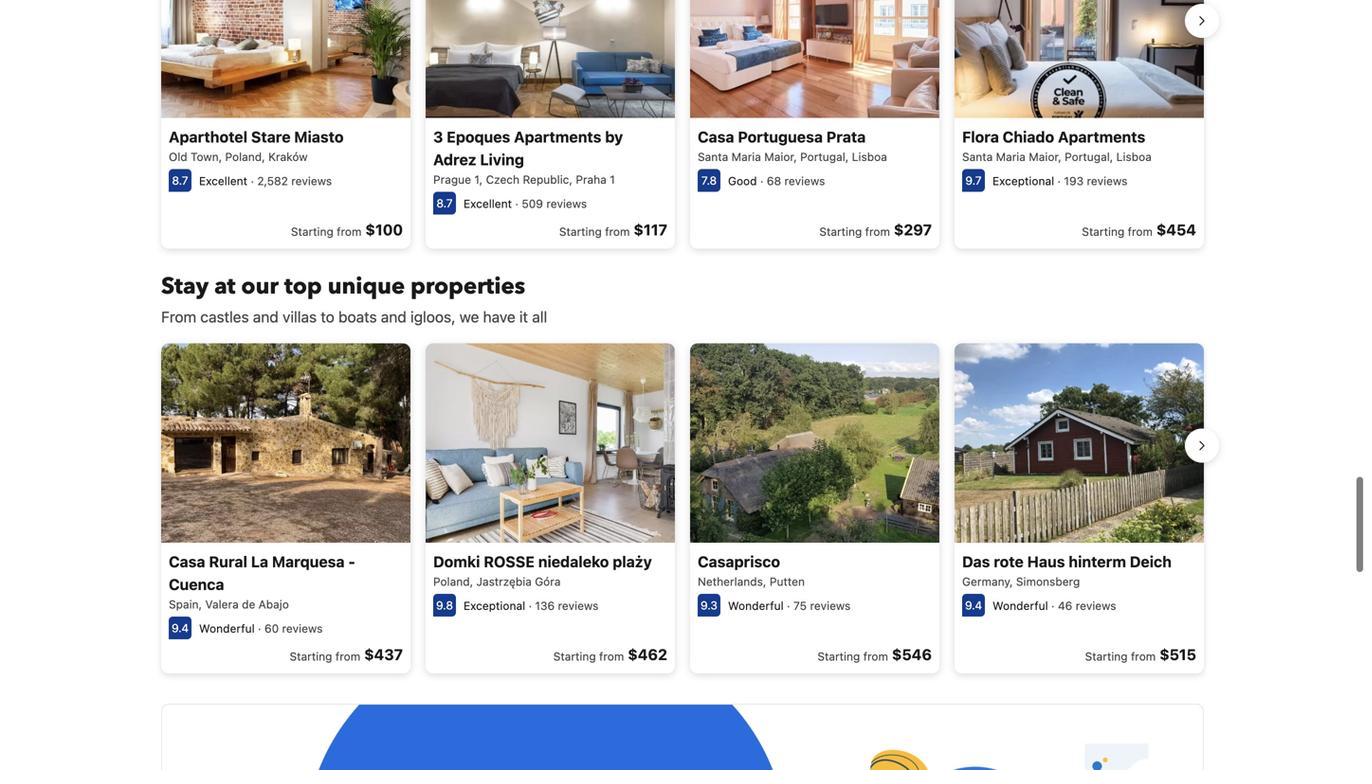 Task type: locate. For each thing, give the bounding box(es) containing it.
from
[[161, 308, 196, 326]]

portuguesa
[[738, 128, 823, 146]]

wonderful element down valera
[[199, 622, 255, 636]]

· left 2,582 at the top of the page
[[251, 175, 254, 188]]

· for rosse
[[529, 600, 532, 613]]

0 horizontal spatial 8.7
[[172, 174, 188, 187]]

2 region from the top
[[146, 336, 1219, 682]]

portugal, for prata
[[800, 150, 849, 164]]

exceptional element down chiado
[[993, 175, 1054, 188]]

reviews right 60
[[282, 622, 323, 636]]

8.7 element
[[169, 169, 192, 192], [433, 192, 456, 215]]

apartments up the 193
[[1058, 128, 1146, 146]]

from left $437
[[335, 650, 360, 664]]

0 vertical spatial casa
[[698, 128, 734, 146]]

reviews right 75
[[810, 600, 851, 613]]

· left 509
[[515, 197, 519, 211]]

from inside starting from $297
[[865, 225, 890, 239]]

1 vertical spatial casa
[[169, 553, 205, 571]]

reviews for rural
[[282, 622, 323, 636]]

1 horizontal spatial portugal,
[[1065, 150, 1113, 164]]

starting down the 193
[[1082, 225, 1125, 239]]

lisboa inside casa portuguesa prata santa maria maior, portugal, lisboa
[[852, 150, 887, 164]]

wonderful
[[728, 600, 784, 613], [993, 600, 1048, 613], [199, 622, 255, 636]]

reviews down the kraków
[[291, 175, 332, 188]]

starting inside starting from $297
[[819, 225, 862, 239]]

igloos,
[[410, 308, 456, 326]]

8.7
[[172, 174, 188, 187], [436, 197, 453, 210]]

$297
[[894, 221, 932, 239]]

8.7 down old
[[172, 174, 188, 187]]

reviews right 68
[[785, 175, 825, 188]]

apartments inside 3 epoques apartments by adrez living prague 1, czech republic, praha 1
[[514, 128, 601, 146]]

9.4 element
[[962, 595, 985, 617], [169, 617, 192, 640]]

exceptional down the jastrzębia
[[464, 600, 525, 613]]

8.7 for adrez
[[436, 197, 453, 210]]

santa down flora
[[962, 150, 993, 164]]

wonderful for netherlands,
[[728, 600, 784, 613]]

from for $437
[[335, 650, 360, 664]]

from inside "starting from $454"
[[1128, 225, 1153, 239]]

1 horizontal spatial maior,
[[1029, 150, 1062, 164]]

8.7 down prague
[[436, 197, 453, 210]]

2 portugal, from the left
[[1065, 150, 1113, 164]]

1 horizontal spatial poland,
[[433, 576, 473, 589]]

stare
[[251, 128, 291, 146]]

poland, down domki
[[433, 576, 473, 589]]

from inside starting from $100
[[337, 225, 362, 239]]

1 maria from the left
[[732, 150, 761, 164]]

starting inside starting from $462
[[553, 650, 596, 664]]

maria down chiado
[[996, 150, 1026, 164]]

starting down praha
[[559, 225, 602, 239]]

starting inside starting from $437
[[290, 650, 332, 664]]

starting
[[291, 225, 333, 239], [559, 225, 602, 239], [819, 225, 862, 239], [1082, 225, 1125, 239], [290, 650, 332, 664], [553, 650, 596, 664], [818, 650, 860, 664], [1085, 650, 1128, 664]]

· left 60
[[258, 622, 261, 636]]

0 horizontal spatial casa
[[169, 553, 205, 571]]

exceptional
[[993, 175, 1054, 188], [464, 600, 525, 613]]

portugal, for apartments
[[1065, 150, 1113, 164]]

starting up top
[[291, 225, 333, 239]]

1 vertical spatial exceptional
[[464, 600, 525, 613]]

509
[[522, 197, 543, 211]]

1 apartments from the left
[[514, 128, 601, 146]]

0 horizontal spatial santa
[[698, 150, 728, 164]]

0 horizontal spatial lisboa
[[852, 150, 887, 164]]

2 santa from the left
[[962, 150, 993, 164]]

starting down wonderful · 60 reviews
[[290, 650, 332, 664]]

reviews for netherlands,
[[810, 600, 851, 613]]

excellent
[[199, 175, 247, 188], [464, 197, 512, 211]]

1 horizontal spatial excellent
[[464, 197, 512, 211]]

1 santa from the left
[[698, 150, 728, 164]]

góra
[[535, 576, 561, 589]]

2 lisboa from the left
[[1116, 150, 1152, 164]]

maria up good element
[[732, 150, 761, 164]]

santa for flora chiado apartments
[[962, 150, 993, 164]]

starting for $437
[[290, 650, 332, 664]]

75
[[793, 600, 807, 613]]

· left 46 on the right of the page
[[1051, 600, 1055, 613]]

starting for $462
[[553, 650, 596, 664]]

1 horizontal spatial casa
[[698, 128, 734, 146]]

0 horizontal spatial maior,
[[764, 150, 797, 164]]

starting left $515
[[1085, 650, 1128, 664]]

casa inside casa portuguesa prata santa maria maior, portugal, lisboa
[[698, 128, 734, 146]]

8.7 element down old
[[169, 169, 192, 192]]

casaprisco netherlands, putten
[[698, 553, 805, 589]]

we
[[460, 308, 479, 326]]

region containing aparthotel stare miasto
[[146, 0, 1219, 257]]

1 horizontal spatial wonderful
[[728, 600, 784, 613]]

1 vertical spatial 8.7
[[436, 197, 453, 210]]

1 horizontal spatial 9.4
[[965, 599, 982, 613]]

from for $297
[[865, 225, 890, 239]]

·
[[251, 175, 254, 188], [760, 175, 764, 188], [1058, 175, 1061, 188], [515, 197, 519, 211], [529, 600, 532, 613], [787, 600, 790, 613], [1051, 600, 1055, 613], [258, 622, 261, 636]]

and down our
[[253, 308, 279, 326]]

lisboa
[[852, 150, 887, 164], [1116, 150, 1152, 164]]

exceptional element for rosse
[[464, 600, 525, 613]]

aparthotel stare miasto old town, poland, kraków
[[169, 128, 344, 164]]

reviews right 136
[[558, 600, 599, 613]]

wonderful element down netherlands,
[[728, 600, 784, 613]]

9.4 element down germany, at the right bottom of page
[[962, 595, 985, 617]]

0 horizontal spatial apartments
[[514, 128, 601, 146]]

portugal, inside "flora chiado apartments santa maria maior, portugal, lisboa"
[[1065, 150, 1113, 164]]

reviews for epoques
[[546, 197, 587, 211]]

maior, down chiado
[[1029, 150, 1062, 164]]

starting inside starting from $100
[[291, 225, 333, 239]]

lisboa inside "flora chiado apartments santa maria maior, portugal, lisboa"
[[1116, 150, 1152, 164]]

· for stare
[[251, 175, 254, 188]]

2,582
[[257, 175, 288, 188]]

portugal, inside casa portuguesa prata santa maria maior, portugal, lisboa
[[800, 150, 849, 164]]

0 horizontal spatial portugal,
[[800, 150, 849, 164]]

· left 136
[[529, 600, 532, 613]]

0 vertical spatial region
[[146, 0, 1219, 257]]

wonderful element for netherlands,
[[728, 600, 784, 613]]

1 and from the left
[[253, 308, 279, 326]]

starting down 136
[[553, 650, 596, 664]]

exceptional element down the jastrzębia
[[464, 600, 525, 613]]

from for $546
[[863, 650, 888, 664]]

9.4 down germany, at the right bottom of page
[[965, 599, 982, 613]]

· left 75
[[787, 600, 790, 613]]

0 horizontal spatial poland,
[[225, 150, 265, 164]]

top
[[284, 271, 322, 303]]

maior, down portuguesa
[[764, 150, 797, 164]]

portugal,
[[800, 150, 849, 164], [1065, 150, 1113, 164]]

-
[[348, 553, 355, 571]]

9.8 element
[[433, 595, 456, 617]]

1 maior, from the left
[[764, 150, 797, 164]]

santa inside "flora chiado apartments santa maria maior, portugal, lisboa"
[[962, 150, 993, 164]]

excellent for poland,
[[199, 175, 247, 188]]

from inside starting from $515
[[1131, 650, 1156, 664]]

1 horizontal spatial exceptional element
[[993, 175, 1054, 188]]

from inside starting from $437
[[335, 650, 360, 664]]

0 horizontal spatial and
[[253, 308, 279, 326]]

netherlands,
[[698, 576, 766, 589]]

starting for $117
[[559, 225, 602, 239]]

adrez
[[433, 151, 476, 169]]

poland, up the excellent · 2,582 reviews
[[225, 150, 265, 164]]

excellent down 1,
[[464, 197, 512, 211]]

apartments inside "flora chiado apartments santa maria maior, portugal, lisboa"
[[1058, 128, 1146, 146]]

casa portuguesa prata santa maria maior, portugal, lisboa
[[698, 128, 887, 164]]

0 horizontal spatial exceptional
[[464, 600, 525, 613]]

maior,
[[764, 150, 797, 164], [1029, 150, 1062, 164]]

2 maria from the left
[[996, 150, 1026, 164]]

$437
[[364, 646, 403, 664]]

1 region from the top
[[146, 0, 1219, 257]]

from for $117
[[605, 225, 630, 239]]

portugal, up the 193
[[1065, 150, 1113, 164]]

9.4 element for cuenca
[[169, 617, 192, 640]]

0 horizontal spatial exceptional element
[[464, 600, 525, 613]]

1 horizontal spatial santa
[[962, 150, 993, 164]]

0 horizontal spatial maria
[[732, 150, 761, 164]]

santa inside casa portuguesa prata santa maria maior, portugal, lisboa
[[698, 150, 728, 164]]

8.7 element down prague
[[433, 192, 456, 215]]

2 horizontal spatial wonderful
[[993, 600, 1048, 613]]

0 horizontal spatial excellent element
[[199, 175, 247, 188]]

· left 68
[[760, 175, 764, 188]]

8.7 element for adrez
[[433, 192, 456, 215]]

from left '$297'
[[865, 225, 890, 239]]

living
[[480, 151, 524, 169]]

wonderful down valera
[[199, 622, 255, 636]]

germany,
[[962, 576, 1013, 589]]

wonderful element down simonsberg
[[993, 600, 1048, 613]]

from inside 'starting from $117'
[[605, 225, 630, 239]]

wonderful element
[[728, 600, 784, 613], [993, 600, 1048, 613], [199, 622, 255, 636]]

1 horizontal spatial exceptional
[[993, 175, 1054, 188]]

castles
[[200, 308, 249, 326]]

· for epoques
[[515, 197, 519, 211]]

maior, for chiado
[[1029, 150, 1062, 164]]

2 horizontal spatial wonderful element
[[993, 600, 1048, 613]]

casa for casa rural la marquesa - cuenca
[[169, 553, 205, 571]]

1 horizontal spatial 9.4 element
[[962, 595, 985, 617]]

excellent element
[[199, 175, 247, 188], [464, 197, 512, 211]]

apartments
[[514, 128, 601, 146], [1058, 128, 1146, 146]]

9.3
[[701, 599, 718, 613]]

reviews right 46 on the right of the page
[[1076, 600, 1116, 613]]

1 horizontal spatial maria
[[996, 150, 1026, 164]]

1 portugal, from the left
[[800, 150, 849, 164]]

1 vertical spatial exceptional element
[[464, 600, 525, 613]]

136
[[535, 600, 555, 613]]

1 horizontal spatial apartments
[[1058, 128, 1146, 146]]

czech
[[486, 173, 520, 186]]

rote
[[994, 553, 1024, 571]]

reviews right the 193
[[1087, 175, 1128, 188]]

region
[[146, 0, 1219, 257], [146, 336, 1219, 682]]

1 horizontal spatial lisboa
[[1116, 150, 1152, 164]]

1 lisboa from the left
[[852, 150, 887, 164]]

1 horizontal spatial 8.7
[[436, 197, 453, 210]]

· for chiado
[[1058, 175, 1061, 188]]

casa inside casa rural la marquesa - cuenca spain, valera de abajo
[[169, 553, 205, 571]]

wonderful · 75 reviews
[[728, 600, 851, 613]]

excellent element down town, on the top
[[199, 175, 247, 188]]

from left $515
[[1131, 650, 1156, 664]]

0 horizontal spatial wonderful
[[199, 622, 255, 636]]

from left $546 at bottom right
[[863, 650, 888, 664]]

excellent element for poland,
[[199, 175, 247, 188]]

· left the 193
[[1058, 175, 1061, 188]]

starting from $117
[[559, 221, 667, 239]]

poland,
[[225, 150, 265, 164], [433, 576, 473, 589]]

excellent element down 1,
[[464, 197, 512, 211]]

46
[[1058, 600, 1073, 613]]

starting inside starting from $515
[[1085, 650, 1128, 664]]

0 vertical spatial 9.4
[[965, 599, 982, 613]]

maria inside "flora chiado apartments santa maria maior, portugal, lisboa"
[[996, 150, 1026, 164]]

and
[[253, 308, 279, 326], [381, 308, 407, 326]]

7.8
[[701, 174, 717, 187]]

9.4 element down spain,
[[169, 617, 192, 640]]

casa
[[698, 128, 734, 146], [169, 553, 205, 571]]

2 apartments from the left
[[1058, 128, 1146, 146]]

0 vertical spatial poland,
[[225, 150, 265, 164]]

3
[[433, 128, 443, 146]]

wonderful down simonsberg
[[993, 600, 1048, 613]]

0 vertical spatial excellent element
[[199, 175, 247, 188]]

exceptional for rosse
[[464, 600, 525, 613]]

1 vertical spatial region
[[146, 336, 1219, 682]]

maior, for portuguesa
[[764, 150, 797, 164]]

our
[[241, 271, 279, 303]]

lisboa for apartments
[[1116, 150, 1152, 164]]

exceptional element
[[993, 175, 1054, 188], [464, 600, 525, 613]]

maria inside casa portuguesa prata santa maria maior, portugal, lisboa
[[732, 150, 761, 164]]

from inside starting from $546
[[863, 650, 888, 664]]

$515
[[1160, 646, 1196, 664]]

starting inside "starting from $454"
[[1082, 225, 1125, 239]]

apartments up the republic,
[[514, 128, 601, 146]]

excellent · 509 reviews
[[464, 197, 587, 211]]

casa up 7.8 on the right
[[698, 128, 734, 146]]

jastrzębia
[[476, 576, 532, 589]]

starting from $100
[[291, 221, 403, 239]]

maior, inside "flora chiado apartments santa maria maior, portugal, lisboa"
[[1029, 150, 1062, 164]]

0 vertical spatial 8.7
[[172, 174, 188, 187]]

9.7 element
[[962, 169, 985, 192]]

starting from $437
[[290, 646, 403, 664]]

starting inside starting from $546
[[818, 650, 860, 664]]

from left $117
[[605, 225, 630, 239]]

0 horizontal spatial excellent
[[199, 175, 247, 188]]

0 horizontal spatial 9.4 element
[[169, 617, 192, 640]]

from
[[337, 225, 362, 239], [605, 225, 630, 239], [865, 225, 890, 239], [1128, 225, 1153, 239], [335, 650, 360, 664], [599, 650, 624, 664], [863, 650, 888, 664], [1131, 650, 1156, 664]]

maior, inside casa portuguesa prata santa maria maior, portugal, lisboa
[[764, 150, 797, 164]]

starting down wonderful · 75 reviews
[[818, 650, 860, 664]]

wonderful down netherlands,
[[728, 600, 784, 613]]

0 horizontal spatial 8.7 element
[[169, 169, 192, 192]]

portugal, down prata on the top right of the page
[[800, 150, 849, 164]]

good · 68 reviews
[[728, 175, 825, 188]]

lisboa up "starting from $454"
[[1116, 150, 1152, 164]]

1 horizontal spatial excellent element
[[464, 197, 512, 211]]

lisboa down prata on the top right of the page
[[852, 150, 887, 164]]

reviews for portuguesa
[[785, 175, 825, 188]]

reviews down the republic,
[[546, 197, 587, 211]]

0 horizontal spatial 9.4
[[172, 622, 189, 635]]

wonderful element for rote
[[993, 600, 1048, 613]]

at
[[214, 271, 236, 303]]

0 vertical spatial excellent
[[199, 175, 247, 188]]

1 vertical spatial 9.4
[[172, 622, 189, 635]]

casa up the cuenca
[[169, 553, 205, 571]]

0 vertical spatial exceptional
[[993, 175, 1054, 188]]

1 vertical spatial excellent
[[464, 197, 512, 211]]

exceptional down chiado
[[993, 175, 1054, 188]]

poland, inside aparthotel stare miasto old town, poland, kraków
[[225, 150, 265, 164]]

1 vertical spatial poland,
[[433, 576, 473, 589]]

1 horizontal spatial 8.7 element
[[433, 192, 456, 215]]

0 horizontal spatial wonderful element
[[199, 622, 255, 636]]

from left $454
[[1128, 225, 1153, 239]]

from left $462
[[599, 650, 624, 664]]

from inside starting from $462
[[599, 650, 624, 664]]

8.7 for town,
[[172, 174, 188, 187]]

wonderful element for rural
[[199, 622, 255, 636]]

9.4 down spain,
[[172, 622, 189, 635]]

boats
[[338, 308, 377, 326]]

1 horizontal spatial wonderful element
[[728, 600, 784, 613]]

excellent · 2,582 reviews
[[199, 175, 332, 188]]

$454
[[1157, 221, 1196, 239]]

0 vertical spatial exceptional element
[[993, 175, 1054, 188]]

villas
[[283, 308, 317, 326]]

starting inside 'starting from $117'
[[559, 225, 602, 239]]

from left $100
[[337, 225, 362, 239]]

2 maior, from the left
[[1029, 150, 1062, 164]]

starting left '$297'
[[819, 225, 862, 239]]

santa up 7.8 on the right
[[698, 150, 728, 164]]

1 vertical spatial excellent element
[[464, 197, 512, 211]]

excellent down town, on the top
[[199, 175, 247, 188]]

epoques
[[447, 128, 510, 146]]

and right boats
[[381, 308, 407, 326]]

1 horizontal spatial and
[[381, 308, 407, 326]]



Task type: vqa. For each thing, say whether or not it's contained in the screenshot.
left Portugal,
yes



Task type: describe. For each thing, give the bounding box(es) containing it.
reviews for rosse
[[558, 600, 599, 613]]

old
[[169, 150, 187, 164]]

9.4 element for germany,
[[962, 595, 985, 617]]

68
[[767, 175, 781, 188]]

· for rote
[[1051, 600, 1055, 613]]

hinterm
[[1069, 553, 1126, 571]]

9.8
[[436, 599, 453, 613]]

deich
[[1130, 553, 1172, 571]]

60
[[264, 622, 279, 636]]

have
[[483, 308, 515, 326]]

starting for $546
[[818, 650, 860, 664]]

flora chiado apartments santa maria maior, portugal, lisboa
[[962, 128, 1152, 164]]

wonderful for rural
[[199, 622, 255, 636]]

domki
[[433, 553, 480, 571]]

starting from $546
[[818, 646, 932, 664]]

1,
[[474, 173, 483, 186]]

from for $515
[[1131, 650, 1156, 664]]

chiado
[[1003, 128, 1054, 146]]

starting for $297
[[819, 225, 862, 239]]

valera
[[205, 598, 239, 612]]

7.8 element
[[698, 169, 721, 192]]

prata
[[827, 128, 866, 146]]

reviews for chiado
[[1087, 175, 1128, 188]]

exceptional element for chiado
[[993, 175, 1054, 188]]

good
[[728, 175, 757, 188]]

9.4 for germany,
[[965, 599, 982, 613]]

properties
[[411, 271, 525, 303]]

de
[[242, 598, 255, 612]]

reviews for stare
[[291, 175, 332, 188]]

plaży
[[613, 553, 652, 571]]

from for $462
[[599, 650, 624, 664]]

starting for $454
[[1082, 225, 1125, 239]]

praha
[[576, 173, 607, 186]]

das rote haus hinterm deich germany, simonsberg
[[962, 553, 1172, 589]]

apartments for living
[[514, 128, 601, 146]]

starting from $515
[[1085, 646, 1196, 664]]

reviews for rote
[[1076, 600, 1116, 613]]

1
[[610, 173, 615, 186]]

starting from $297
[[819, 221, 932, 239]]

maria for chiado
[[996, 150, 1026, 164]]

stay at our top unique properties from castles and villas to boats and igloos, we have it all
[[161, 271, 547, 326]]

abajo
[[259, 598, 289, 612]]

rosse
[[484, 553, 535, 571]]

miasto
[[294, 128, 344, 146]]

flora
[[962, 128, 999, 146]]

9.4 for cuenca
[[172, 622, 189, 635]]

aparthotel
[[169, 128, 247, 146]]

exceptional for chiado
[[993, 175, 1054, 188]]

· for portuguesa
[[760, 175, 764, 188]]

marquesa
[[272, 553, 345, 571]]

stay
[[161, 271, 209, 303]]

santa for casa portuguesa prata
[[698, 150, 728, 164]]

all
[[532, 308, 547, 326]]

3 epoques apartments by adrez living prague 1, czech republic, praha 1
[[433, 128, 623, 186]]

putten
[[770, 576, 805, 589]]

good element
[[728, 175, 757, 188]]

· for netherlands,
[[787, 600, 790, 613]]

wonderful · 46 reviews
[[993, 600, 1116, 613]]

cuenca
[[169, 576, 224, 594]]

casa for casa portuguesa prata
[[698, 128, 734, 146]]

$117
[[634, 221, 667, 239]]

$100
[[365, 221, 403, 239]]

apartments for maior,
[[1058, 128, 1146, 146]]

starting from $462
[[553, 646, 667, 664]]

excellent for living
[[464, 197, 512, 211]]

starting for $100
[[291, 225, 333, 239]]

from for $100
[[337, 225, 362, 239]]

rural
[[209, 553, 247, 571]]

$546
[[892, 646, 932, 664]]

by
[[605, 128, 623, 146]]

simonsberg
[[1016, 576, 1080, 589]]

9.7
[[966, 174, 982, 187]]

excellent element for living
[[464, 197, 512, 211]]

maria for portuguesa
[[732, 150, 761, 164]]

exceptional · 193 reviews
[[993, 175, 1128, 188]]

8.7 element for town,
[[169, 169, 192, 192]]

kraków
[[268, 150, 308, 164]]

la
[[251, 553, 268, 571]]

9.3 element
[[698, 595, 721, 617]]

it
[[519, 308, 528, 326]]

193
[[1064, 175, 1084, 188]]

wonderful for rote
[[993, 600, 1048, 613]]

exceptional · 136 reviews
[[464, 600, 599, 613]]

domki rosse niedaleko plaży poland, jastrzębia góra
[[433, 553, 652, 589]]

niedaleko
[[538, 553, 609, 571]]

haus
[[1027, 553, 1065, 571]]

from for $454
[[1128, 225, 1153, 239]]

republic,
[[523, 173, 573, 186]]

starting from $454
[[1082, 221, 1196, 239]]

town,
[[191, 150, 222, 164]]

· for rural
[[258, 622, 261, 636]]

to
[[321, 308, 334, 326]]

2 and from the left
[[381, 308, 407, 326]]

$462
[[628, 646, 667, 664]]

starting for $515
[[1085, 650, 1128, 664]]

lisboa for prata
[[852, 150, 887, 164]]

poland, inside domki rosse niedaleko plaży poland, jastrzębia góra
[[433, 576, 473, 589]]

spain,
[[169, 598, 202, 612]]

unique
[[328, 271, 405, 303]]

prague
[[433, 173, 471, 186]]

wonderful · 60 reviews
[[199, 622, 323, 636]]

casaprisco
[[698, 553, 780, 571]]

region containing casa rural la marquesa - cuenca
[[146, 336, 1219, 682]]



